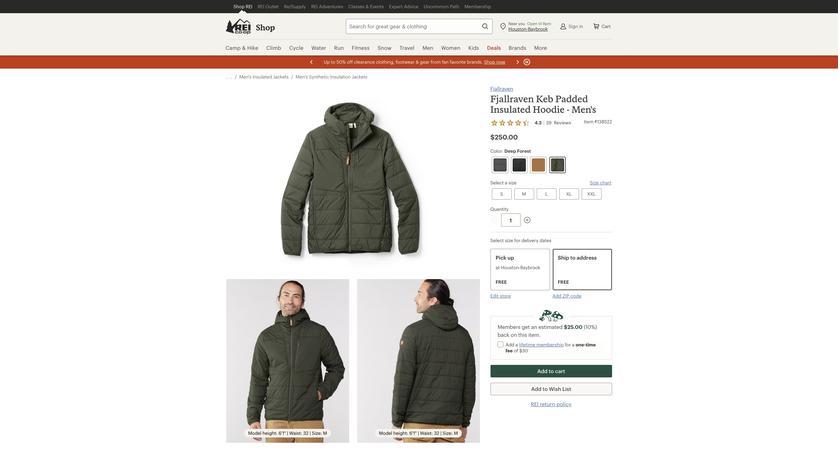 Task type: vqa. For each thing, say whether or not it's contained in the screenshot.
MEN'S INSULATED JACKETS LINK
yes



Task type: describe. For each thing, give the bounding box(es) containing it.
size
[[590, 180, 599, 186]]

code
[[571, 293, 581, 299]]

color: black image
[[513, 159, 526, 172]]

off
[[347, 59, 353, 65]]

1 horizontal spatial for
[[565, 342, 571, 348]]

expert advice
[[389, 4, 418, 9]]

rei inside shop rei link
[[246, 4, 252, 9]]

shop rei
[[233, 4, 252, 9]]

item #138522
[[584, 119, 612, 125]]

cart
[[602, 23, 611, 29]]

hoodie
[[533, 104, 565, 115]]

2 waist: from the left
[[420, 431, 433, 436]]

xxl
[[587, 191, 596, 197]]

shop rei link
[[231, 0, 255, 13]]

m for second model  height: 6'1" | waist: 32 | size: m popup button from right
[[323, 431, 327, 436]]

shop inside promotional messages marquee
[[484, 59, 495, 65]]

edit
[[490, 293, 499, 299]]

1 free from the left
[[496, 279, 507, 285]]

(10%)
[[584, 324, 597, 330]]

add for add to cart
[[537, 368, 548, 375]]

in
[[579, 23, 583, 29]]

kids
[[468, 45, 479, 51]]

men
[[422, 45, 433, 51]]

& inside promotional messages marquee
[[416, 59, 419, 65]]

deep
[[504, 148, 516, 154]]

2 model  height: 6'1" | waist: 32 | size: m button from the left
[[357, 279, 480, 443]]

4.3
[[535, 120, 542, 126]]

men button
[[419, 40, 437, 56]]

near you open til 8pm houston-baybrook
[[509, 21, 551, 32]]

select for select size for delivery dates
[[490, 238, 504, 243]]

classes & events link
[[346, 0, 386, 13]]

store
[[500, 293, 511, 299]]

path
[[450, 4, 459, 9]]

edit store button
[[490, 293, 511, 299]]

1 fjallraven from the top
[[490, 86, 513, 92]]

snow button
[[374, 40, 396, 56]]

s
[[500, 191, 503, 197]]

get
[[522, 324, 530, 330]]

membership link
[[462, 0, 494, 13]]

rei for rei adventures
[[311, 4, 318, 9]]

fjallraven link
[[490, 85, 513, 92]]

1 vertical spatial size
[[505, 238, 513, 243]]

rei return policy button
[[531, 401, 571, 408]]

houston- inside near you open til 8pm houston-baybrook
[[509, 26, 528, 32]]

1 waist: from the left
[[289, 431, 302, 436]]

2 height: from the left
[[393, 431, 408, 436]]

one-
[[576, 342, 586, 348]]

insulated inside fjallraven fjallraven keb padded insulated hoodie - men's
[[490, 104, 531, 115]]

this
[[518, 332, 527, 338]]

reviews
[[554, 120, 571, 126]]

more
[[534, 45, 547, 51]]

1 / from the left
[[235, 74, 237, 80]]

insulation
[[330, 74, 351, 80]]

synthetic
[[309, 74, 329, 80]]

cart
[[555, 368, 565, 375]]

pause banner message scrolling image
[[523, 58, 531, 66]]

& for classes
[[366, 4, 369, 9]]

select size for delivery dates
[[490, 238, 551, 243]]

sign in link
[[557, 20, 586, 33]]

now
[[496, 59, 505, 65]]

50%
[[336, 59, 346, 65]]

travel
[[400, 45, 415, 51]]

color:
[[490, 148, 503, 154]]

39 reviews
[[546, 120, 571, 126]]

$30
[[519, 348, 528, 354]]

rei co-op, go to rei.com home page image
[[225, 18, 251, 34]]

fitness
[[352, 45, 370, 51]]

membership
[[465, 4, 491, 9]]

model for second model  height: 6'1" | waist: 32 | size: m popup button from right
[[248, 431, 261, 436]]

l
[[545, 191, 548, 197]]

on
[[511, 332, 517, 338]]

cycle button
[[285, 40, 307, 56]]

lifetime membership button
[[519, 342, 564, 348]]

next message image
[[514, 58, 521, 66]]

at houston-baybrook
[[496, 265, 540, 271]]

camp & hike
[[225, 45, 258, 51]]

climb
[[266, 45, 281, 51]]

m button
[[514, 189, 534, 200]]

ship
[[558, 255, 569, 261]]

xl
[[566, 191, 572, 197]]

a for add
[[515, 342, 518, 348]]

increment quantity image
[[523, 216, 531, 224]]

deals button
[[483, 40, 505, 56]]

from
[[431, 59, 441, 65]]

select a size element
[[490, 180, 612, 201]]

1 vertical spatial houston-
[[501, 265, 520, 271]]

quantity
[[490, 206, 509, 212]]

1 height: from the left
[[263, 431, 277, 436]]

cycle
[[289, 45, 303, 51]]

3 | from the left
[[418, 431, 419, 436]]

item
[[584, 119, 593, 125]]

camp
[[225, 45, 241, 51]]

0 vertical spatial insulated
[[253, 74, 272, 80]]

hike
[[247, 45, 258, 51]]

more button
[[530, 40, 551, 56]]

near
[[509, 21, 517, 26]]

1 model  height: 6'1" | waist: 32 | size: m button from the left
[[226, 279, 349, 443]]

expert
[[389, 4, 403, 9]]

3 . from the left
[[231, 74, 232, 80]]

0 horizontal spatial men's
[[239, 74, 251, 80]]

run
[[334, 45, 344, 51]]

keb
[[536, 93, 553, 104]]

of
[[514, 348, 518, 354]]

6'1" for second model  height: 6'1" | waist: 32 | size: m popup button
[[409, 431, 417, 436]]

32 for second model  height: 6'1" | waist: 32 | size: m popup button
[[434, 431, 439, 436]]

membership
[[536, 342, 564, 348]]

forest
[[517, 148, 531, 154]]

classes
[[348, 4, 364, 9]]

rei for rei return policy
[[531, 401, 539, 408]]

shop for shop rei
[[233, 4, 245, 9]]

2 | from the left
[[310, 431, 311, 436]]

pick up
[[496, 255, 514, 261]]

favorite
[[450, 59, 466, 65]]

brands
[[509, 45, 526, 51]]

water
[[311, 45, 326, 51]]

. . . / men's insulated jackets / men's synthetic insulation jackets
[[226, 74, 367, 80]]

promotional messages marquee
[[0, 55, 838, 69]]

rei return policy
[[531, 401, 571, 408]]

outlet
[[265, 4, 279, 9]]

32 for second model  height: 6'1" | waist: 32 | size: m popup button from right
[[303, 431, 308, 436]]

s button
[[492, 189, 512, 200]]

padded
[[555, 93, 588, 104]]

l button
[[537, 189, 556, 200]]

up
[[508, 255, 514, 261]]



Task type: locate. For each thing, give the bounding box(es) containing it.
1 horizontal spatial 6'1"
[[409, 431, 417, 436]]

for left delivery
[[514, 238, 520, 243]]

1 horizontal spatial model  height: 6'1" | waist: 32 | size: m button
[[357, 279, 480, 443]]

add for add a lifetime membership for a
[[506, 342, 514, 348]]

one-time fee
[[506, 342, 596, 354]]

to inside "button"
[[543, 386, 548, 392]]

jackets
[[273, 74, 289, 80], [352, 74, 367, 80]]

wish
[[549, 386, 561, 392]]

0 vertical spatial shop
[[233, 4, 245, 9]]

rei inside rei adventures "link"
[[311, 4, 318, 9]]

shop down the rei outlet link
[[256, 22, 275, 32]]

0 horizontal spatial 32
[[303, 431, 308, 436]]

0 vertical spatial fjallraven
[[490, 86, 513, 92]]

none field inside shop banner
[[346, 19, 493, 34]]

& left the events
[[366, 4, 369, 9]]

deals
[[487, 45, 501, 51]]

0 horizontal spatial &
[[242, 45, 246, 51]]

shop banner
[[0, 0, 838, 56]]

0 horizontal spatial height:
[[263, 431, 277, 436]]

1 horizontal spatial .
[[229, 74, 230, 80]]

0 horizontal spatial .
[[226, 74, 227, 80]]

xl button
[[559, 189, 579, 200]]

add zip code
[[552, 293, 581, 299]]

1 horizontal spatial height:
[[393, 431, 408, 436]]

re/supply link
[[281, 0, 309, 13]]

0 horizontal spatial model  height: 6'1" | waist: 32 | size: m
[[248, 431, 327, 436]]

& for camp
[[242, 45, 246, 51]]

1 6'1" from the left
[[279, 431, 286, 436]]

None search field
[[334, 19, 493, 34]]

0 horizontal spatial model  height: 6'1" | waist: 32 | size: m button
[[226, 279, 349, 443]]

2 horizontal spatial .
[[231, 74, 232, 80]]

0 horizontal spatial waist:
[[289, 431, 302, 436]]

1 horizontal spatial model
[[379, 431, 392, 436]]

a up s button
[[505, 180, 507, 186]]

model  height: 6'1" | waist: 32 | size: m for second model  height: 6'1" | waist: 32 | size: m popup button from right
[[248, 431, 327, 436]]

up
[[324, 59, 330, 65]]

men's left synthetic
[[296, 74, 308, 80]]

1 . from the left
[[226, 74, 227, 80]]

color: chestnut image
[[532, 159, 545, 172]]

1 horizontal spatial m
[[454, 431, 458, 436]]

None number field
[[501, 214, 520, 227]]

item.
[[528, 332, 541, 338]]

size: for second model  height: 6'1" | waist: 32 | size: m popup button from right
[[312, 431, 322, 436]]

fitness button
[[348, 40, 374, 56]]

0 horizontal spatial insulated
[[253, 74, 272, 80]]

snow
[[378, 45, 392, 51]]

model  height: 6'1" | waist: 32 | size: m for second model  height: 6'1" | waist: 32 | size: m popup button
[[379, 431, 458, 436]]

size
[[508, 180, 517, 186], [505, 238, 513, 243]]

2 horizontal spatial m
[[522, 191, 526, 197]]

delivery
[[522, 238, 538, 243]]

1 select from the top
[[490, 180, 504, 186]]

rei outlet link
[[255, 0, 281, 13]]

add for add zip code
[[552, 293, 561, 299]]

2 free from the left
[[558, 279, 569, 285]]

Search for great gear & clothing text field
[[346, 19, 493, 34]]

rei adventures link
[[309, 0, 346, 13]]

1 32 from the left
[[303, 431, 308, 436]]

to inside promotional messages marquee
[[331, 59, 335, 65]]

add up the fee
[[506, 342, 514, 348]]

fee
[[506, 348, 513, 354]]

6'1" for second model  height: 6'1" | waist: 32 | size: m popup button from right
[[279, 431, 286, 436]]

men's insulated jackets link
[[239, 74, 289, 80]]

free up zip
[[558, 279, 569, 285]]

brands button
[[505, 40, 530, 56]]

adventures
[[319, 4, 343, 9]]

water button
[[307, 40, 330, 56]]

& inside dropdown button
[[242, 45, 246, 51]]

rei for rei outlet
[[258, 4, 264, 9]]

0 horizontal spatial shop
[[233, 4, 245, 9]]

size: for second model  height: 6'1" | waist: 32 | size: m popup button
[[443, 431, 453, 436]]

kids button
[[464, 40, 483, 56]]

houston- down you
[[509, 26, 528, 32]]

time
[[586, 342, 596, 348]]

add zip code button
[[552, 293, 581, 299]]

rei left return
[[531, 401, 539, 408]]

. . . button
[[226, 74, 232, 80]]

for left one-
[[565, 342, 571, 348]]

previous message image
[[307, 58, 315, 66]]

2 horizontal spatial men's
[[572, 104, 596, 115]]

insulated down fjallraven link
[[490, 104, 531, 115]]

shop link
[[256, 22, 275, 32]]

1 horizontal spatial waist:
[[420, 431, 433, 436]]

to right up
[[331, 59, 335, 65]]

add for add to wish list
[[531, 386, 541, 392]]

select up s
[[490, 180, 504, 186]]

men's right the . . . dropdown button
[[239, 74, 251, 80]]

0 vertical spatial size
[[508, 180, 517, 186]]

& left hike
[[242, 45, 246, 51]]

none search field inside shop banner
[[334, 19, 493, 34]]

2 32 from the left
[[434, 431, 439, 436]]

32
[[303, 431, 308, 436], [434, 431, 439, 436]]

a for select
[[505, 180, 507, 186]]

2 horizontal spatial &
[[416, 59, 419, 65]]

2 model  height: 6'1" | waist: 32 | size: m from the left
[[379, 431, 458, 436]]

2 . from the left
[[229, 74, 230, 80]]

women button
[[437, 40, 464, 56]]

/ left synthetic
[[291, 74, 293, 80]]

color: basalt image
[[493, 159, 507, 172]]

1 model  height: 6'1" | waist: 32 | size: m from the left
[[248, 431, 327, 436]]

1 horizontal spatial 32
[[434, 431, 439, 436]]

return
[[540, 401, 555, 408]]

0 horizontal spatial jackets
[[273, 74, 289, 80]]

1 size: from the left
[[312, 431, 322, 436]]

1 horizontal spatial jackets
[[352, 74, 367, 80]]

fan
[[442, 59, 448, 65]]

4 | from the left
[[440, 431, 442, 436]]

jackets down climb dropdown button
[[273, 74, 289, 80]]

events
[[370, 4, 384, 9]]

1 horizontal spatial men's
[[296, 74, 308, 80]]

0 horizontal spatial size:
[[312, 431, 322, 436]]

select for select a size
[[490, 180, 504, 186]]

fjallraven down now
[[490, 86, 513, 92]]

size chart button
[[590, 180, 611, 186]]

model for second model  height: 6'1" | waist: 32 | size: m popup button
[[379, 431, 392, 436]]

cart link
[[588, 18, 615, 34]]

a
[[505, 180, 507, 186], [515, 342, 518, 348], [572, 342, 574, 348]]

0 horizontal spatial model
[[248, 431, 261, 436]]

add left the wish
[[531, 386, 541, 392]]

shop for shop
[[256, 22, 275, 32]]

color: deep forest image
[[551, 159, 564, 172]]

rei left "rei outlet" on the left of page
[[246, 4, 252, 9]]

houston- down up
[[501, 265, 520, 271]]

baybrook
[[528, 26, 548, 32], [520, 265, 540, 271]]

m inside 'button'
[[522, 191, 526, 197]]

to for wish
[[543, 386, 548, 392]]

1 vertical spatial &
[[242, 45, 246, 51]]

baybrook down delivery
[[520, 265, 540, 271]]

& left gear
[[416, 59, 419, 65]]

to right 'ship'
[[570, 255, 576, 261]]

shop inside shop rei link
[[233, 4, 245, 9]]

0 horizontal spatial a
[[505, 180, 507, 186]]

baybrook inside near you open til 8pm houston-baybrook
[[528, 26, 548, 32]]

2 vertical spatial &
[[416, 59, 419, 65]]

back
[[498, 332, 509, 338]]

add inside popup button
[[537, 368, 548, 375]]

0 vertical spatial baybrook
[[528, 26, 548, 32]]

to
[[331, 59, 335, 65], [570, 255, 576, 261], [549, 368, 554, 375], [543, 386, 548, 392]]

men's up item
[[572, 104, 596, 115]]

1 jackets from the left
[[273, 74, 289, 80]]

/ right the . . . dropdown button
[[235, 74, 237, 80]]

2 model from the left
[[379, 431, 392, 436]]

rei inside rei return policy button
[[531, 401, 539, 408]]

add inside "button"
[[531, 386, 541, 392]]

re/supply
[[284, 4, 306, 9]]

2 horizontal spatial a
[[572, 342, 574, 348]]

0 horizontal spatial for
[[514, 238, 520, 243]]

1 horizontal spatial model  height: 6'1" | waist: 32 | size: m
[[379, 431, 458, 436]]

open
[[527, 21, 537, 26]]

2 fjallraven from the top
[[490, 93, 534, 104]]

free
[[496, 279, 507, 285], [558, 279, 569, 285]]

1 horizontal spatial shop
[[256, 22, 275, 32]]

rei outlet
[[258, 4, 279, 9]]

$25.00
[[564, 324, 583, 330]]

1 horizontal spatial size:
[[443, 431, 453, 436]]

decrement quantity image
[[490, 216, 498, 224]]

0 horizontal spatial free
[[496, 279, 507, 285]]

1 horizontal spatial free
[[558, 279, 569, 285]]

to left cart
[[549, 368, 554, 375]]

insulated
[[253, 74, 272, 80], [490, 104, 531, 115]]

1 horizontal spatial a
[[515, 342, 518, 348]]

size up s button
[[508, 180, 517, 186]]

1 vertical spatial fjallraven
[[490, 93, 534, 104]]

|
[[287, 431, 288, 436], [310, 431, 311, 436], [418, 431, 419, 436], [440, 431, 442, 436]]

None field
[[346, 19, 493, 34]]

add left zip
[[552, 293, 561, 299]]

sign
[[568, 23, 578, 29]]

to for cart
[[549, 368, 554, 375]]

to for address
[[570, 255, 576, 261]]

1 vertical spatial for
[[565, 342, 571, 348]]

add inside button
[[552, 293, 561, 299]]

0 horizontal spatial 6'1"
[[279, 431, 286, 436]]

0 vertical spatial for
[[514, 238, 520, 243]]

shop left now
[[484, 59, 495, 65]]

estimated
[[538, 324, 563, 330]]

add
[[552, 293, 561, 299], [506, 342, 514, 348], [537, 368, 548, 375], [531, 386, 541, 392]]

size:
[[312, 431, 322, 436], [443, 431, 453, 436]]

rei left outlet
[[258, 4, 264, 9]]

members get an estimated $25.00 (10%) back on this item.
[[498, 324, 597, 338]]

houston-
[[509, 26, 528, 32], [501, 265, 520, 271]]

2 6'1" from the left
[[409, 431, 417, 436]]

free up edit store
[[496, 279, 507, 285]]

1 vertical spatial insulated
[[490, 104, 531, 115]]

shop up rei co-op, go to rei.com home page image
[[233, 4, 245, 9]]

advice
[[404, 4, 418, 9]]

to for 50%
[[331, 59, 335, 65]]

1 | from the left
[[287, 431, 288, 436]]

1 horizontal spatial /
[[291, 74, 293, 80]]

men's
[[239, 74, 251, 80], [296, 74, 308, 80], [572, 104, 596, 115]]

size inside select a size element
[[508, 180, 517, 186]]

a up of
[[515, 342, 518, 348]]

2 select from the top
[[490, 238, 504, 243]]

fjallraven fjallraven keb padded insulated hoodie - men's
[[490, 86, 596, 115]]

model  height: 6'1" | waist: 32 | size: m
[[248, 431, 327, 436], [379, 431, 458, 436]]

2 vertical spatial shop
[[484, 59, 495, 65]]

select a size
[[490, 180, 517, 186]]

1 horizontal spatial insulated
[[490, 104, 531, 115]]

add a lifetime membership for a
[[506, 342, 576, 348]]

men's inside fjallraven fjallraven keb padded insulated hoodie - men's
[[572, 104, 596, 115]]

2 jackets from the left
[[352, 74, 367, 80]]

1 vertical spatial shop
[[256, 22, 275, 32]]

a left one-
[[572, 342, 574, 348]]

insulated down hike
[[253, 74, 272, 80]]

fjallraven down fjallraven link
[[490, 93, 534, 104]]

1 vertical spatial baybrook
[[520, 265, 540, 271]]

til
[[538, 21, 542, 26]]

0 vertical spatial &
[[366, 4, 369, 9]]

baybrook down til
[[528, 26, 548, 32]]

add left cart
[[537, 368, 548, 375]]

color: deep forest
[[490, 148, 531, 154]]

0 horizontal spatial /
[[235, 74, 237, 80]]

1 vertical spatial select
[[490, 238, 504, 243]]

gear
[[420, 59, 429, 65]]

select up "pick"
[[490, 238, 504, 243]]

shop
[[233, 4, 245, 9], [256, 22, 275, 32], [484, 59, 495, 65]]

to left the wish
[[543, 386, 548, 392]]

sign in
[[568, 23, 583, 29]]

2 / from the left
[[291, 74, 293, 80]]

add to wish list button
[[490, 383, 612, 396]]

rei left adventures
[[311, 4, 318, 9]]

2 horizontal spatial shop
[[484, 59, 495, 65]]

to inside popup button
[[549, 368, 554, 375]]

size up up
[[505, 238, 513, 243]]

jackets down clearance at the left top of the page
[[352, 74, 367, 80]]

size chart
[[590, 180, 611, 186]]

m for second model  height: 6'1" | waist: 32 | size: m popup button
[[454, 431, 458, 436]]

0 vertical spatial select
[[490, 180, 504, 186]]

search image
[[481, 22, 489, 30]]

run button
[[330, 40, 348, 56]]

1 model from the left
[[248, 431, 261, 436]]

expert advice link
[[386, 0, 421, 13]]

1 horizontal spatial &
[[366, 4, 369, 9]]

dates
[[540, 238, 551, 243]]

list
[[562, 386, 571, 392]]

0 vertical spatial houston-
[[509, 26, 528, 32]]

2 size: from the left
[[443, 431, 453, 436]]

$250.00
[[490, 133, 518, 141]]

0 horizontal spatial m
[[323, 431, 327, 436]]

you
[[518, 21, 525, 26]]



